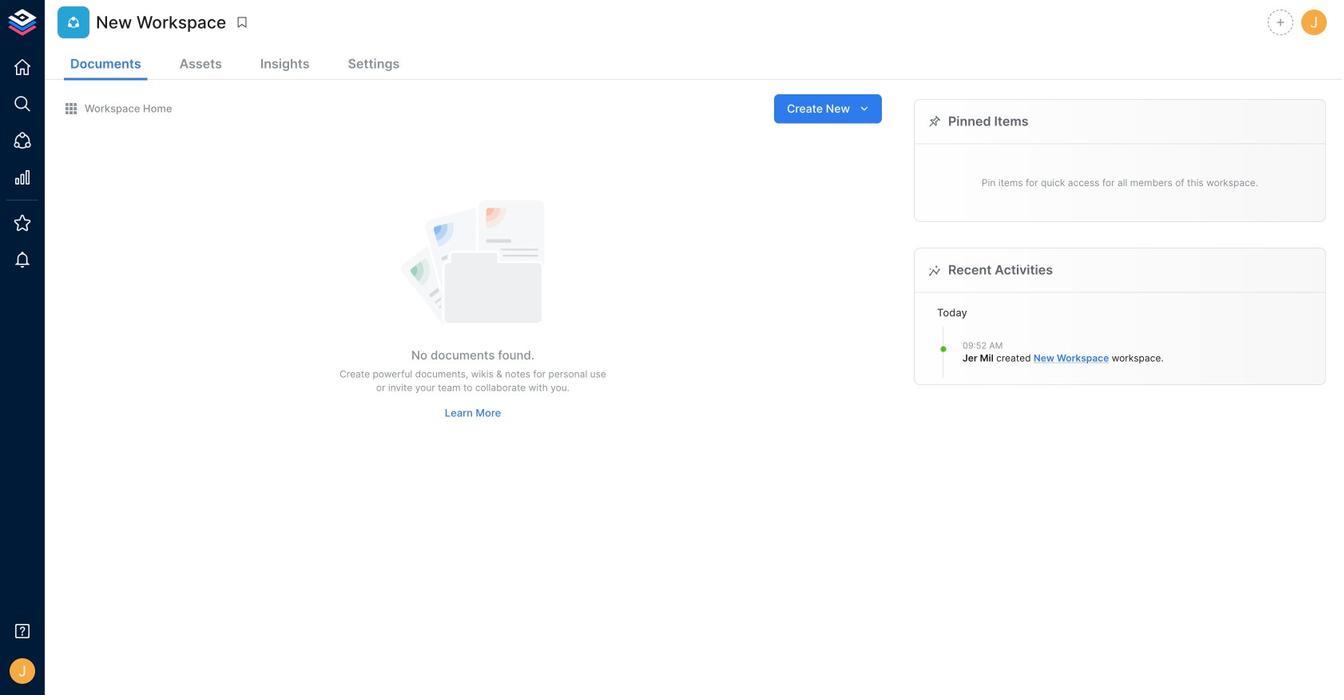Task type: vqa. For each thing, say whether or not it's contained in the screenshot.
Bookmark ICON
yes



Task type: describe. For each thing, give the bounding box(es) containing it.
bookmark image
[[235, 15, 250, 30]]



